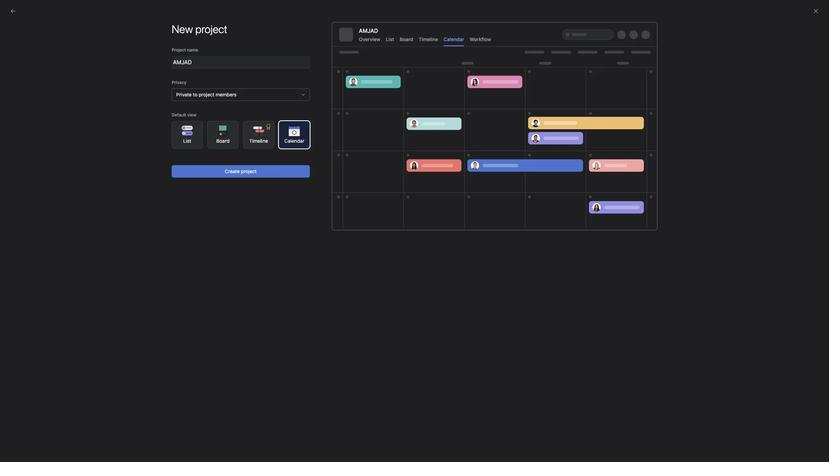 Task type: describe. For each thing, give the bounding box(es) containing it.
create project
[[225, 168, 257, 174]]

cross-functional project plan
[[586, 126, 653, 132]]

list image
[[568, 126, 577, 134]]

sea
[[638, 151, 646, 157]]

workflow
[[470, 36, 491, 42]]

1 vertical spatial list
[[183, 138, 191, 144]]

close image
[[814, 8, 819, 14]]

functional
[[602, 126, 625, 132]]

create for create task
[[266, 133, 279, 138]]

thursday, november 2 good afternoon, tyler
[[406, 42, 507, 64]]

talkback
[[492, 151, 513, 157]]

tasks
[[441, 75, 451, 80]]

new project
[[172, 22, 227, 36]]

1 horizontal spatial timeline
[[419, 36, 438, 42]]

private
[[176, 92, 192, 97]]

collaborators
[[503, 75, 529, 80]]

private to project members
[[176, 92, 237, 97]]

thursday,
[[427, 42, 453, 48]]

good
[[406, 50, 432, 64]]

0 vertical spatial list
[[386, 36, 394, 42]]

list image for talkback
[[475, 151, 483, 159]]

create for create project
[[225, 168, 240, 174]]

upcoming
[[280, 118, 303, 123]]

project inside button
[[241, 168, 257, 174]]

create task
[[266, 133, 289, 138]]

0
[[498, 74, 502, 82]]

go back image
[[10, 8, 16, 14]]

customize button
[[624, 74, 664, 86]]

project
[[172, 47, 186, 53]]

projects
[[468, 106, 493, 114]]

privacy
[[172, 80, 186, 85]]

(5)
[[332, 118, 339, 123]]

Project name text field
[[172, 56, 310, 68]]

list image for seven warlords of the sea
[[568, 151, 577, 159]]

afternoon,
[[434, 50, 482, 64]]



Task type: locate. For each thing, give the bounding box(es) containing it.
1 vertical spatial board
[[216, 138, 230, 144]]

timeline up good
[[419, 36, 438, 42]]

1 horizontal spatial list image
[[568, 151, 577, 159]]

0 horizontal spatial list
[[183, 138, 191, 144]]

name
[[187, 47, 198, 53]]

0 vertical spatial calendar
[[444, 36, 464, 42]]

default
[[172, 112, 186, 118]]

project
[[199, 92, 214, 97], [626, 126, 642, 132], [241, 168, 257, 174]]

0 vertical spatial board
[[400, 36, 413, 42]]

create
[[266, 133, 279, 138], [225, 168, 240, 174]]

0 vertical spatial project
[[199, 92, 214, 97]]

2 vertical spatial project
[[241, 168, 257, 174]]

0 horizontal spatial create
[[225, 168, 240, 174]]

project name
[[172, 47, 198, 53]]

cross-
[[586, 126, 602, 132]]

view
[[187, 112, 197, 118]]

list down default view
[[183, 138, 191, 144]]

0 horizontal spatial project
[[199, 92, 214, 97]]

list image inside "seven warlords of the sea" link
[[568, 151, 577, 159]]

list image left talkback
[[475, 151, 483, 159]]

1 horizontal spatial create
[[266, 133, 279, 138]]

1 vertical spatial create
[[225, 168, 240, 174]]

create task button
[[257, 131, 291, 140]]

tasks completed
[[441, 75, 473, 80]]

amjad
[[359, 28, 378, 34]]

overview
[[359, 36, 380, 42]]

to
[[193, 92, 197, 97]]

1 vertical spatial timeline
[[249, 138, 268, 144]]

seven warlords of the sea link
[[561, 144, 655, 167]]

1 horizontal spatial calendar
[[444, 36, 464, 42]]

overdue (5) button
[[311, 118, 339, 127]]

list
[[386, 36, 394, 42], [183, 138, 191, 144]]

overdue
[[311, 118, 331, 123]]

plan
[[643, 126, 653, 132]]

1 horizontal spatial board
[[400, 36, 413, 42]]

create project button
[[172, 165, 310, 178]]

cross-functional project plan link
[[561, 120, 655, 142]]

0 horizontal spatial calendar
[[284, 138, 304, 144]]

calendar down upcoming button
[[284, 138, 304, 144]]

calendar
[[444, 36, 464, 42], [284, 138, 304, 144]]

0 horizontal spatial list image
[[475, 151, 483, 159]]

task
[[281, 133, 289, 138]]

tyler
[[484, 50, 507, 64]]

project inside popup button
[[199, 92, 214, 97]]

2 horizontal spatial project
[[626, 126, 642, 132]]

private to project members button
[[172, 88, 310, 101]]

0 vertical spatial timeline
[[419, 36, 438, 42]]

warlords
[[602, 151, 622, 157]]

0 vertical spatial create
[[266, 133, 279, 138]]

the
[[629, 151, 637, 157]]

board
[[400, 36, 413, 42], [216, 138, 230, 144]]

project for to
[[199, 92, 214, 97]]

timeline
[[419, 36, 438, 42], [249, 138, 268, 144]]

2
[[482, 42, 485, 48]]

1 horizontal spatial project
[[241, 168, 257, 174]]

of
[[623, 151, 628, 157]]

list image
[[475, 151, 483, 159], [568, 151, 577, 159]]

upcoming button
[[280, 118, 303, 127]]

list image left the seven
[[568, 151, 577, 159]]

2 list image from the left
[[568, 151, 577, 159]]

seven warlords of the sea
[[586, 151, 646, 157]]

default view
[[172, 112, 197, 118]]

1 horizontal spatial list
[[386, 36, 394, 42]]

timeline left task
[[249, 138, 268, 144]]

list right overview
[[386, 36, 394, 42]]

0 horizontal spatial board
[[216, 138, 230, 144]]

members
[[216, 92, 237, 97]]

customize
[[635, 77, 659, 83]]

talkback link
[[468, 144, 561, 167]]

hide sidebar image
[[9, 6, 15, 11]]

1 list image from the left
[[475, 151, 483, 159]]

completed
[[452, 75, 473, 80]]

1 vertical spatial project
[[626, 126, 642, 132]]

november
[[454, 42, 480, 48]]

overdue (5)
[[311, 118, 339, 123]]

0 horizontal spatial timeline
[[249, 138, 268, 144]]

project for functional
[[626, 126, 642, 132]]

seven
[[586, 151, 600, 157]]

1 vertical spatial calendar
[[284, 138, 304, 144]]

calendar up afternoon,
[[444, 36, 464, 42]]

this is a preview of your project image
[[332, 22, 658, 230]]

list image inside talkback link
[[475, 151, 483, 159]]



Task type: vqa. For each thing, say whether or not it's contained in the screenshot.
Due today popup button
no



